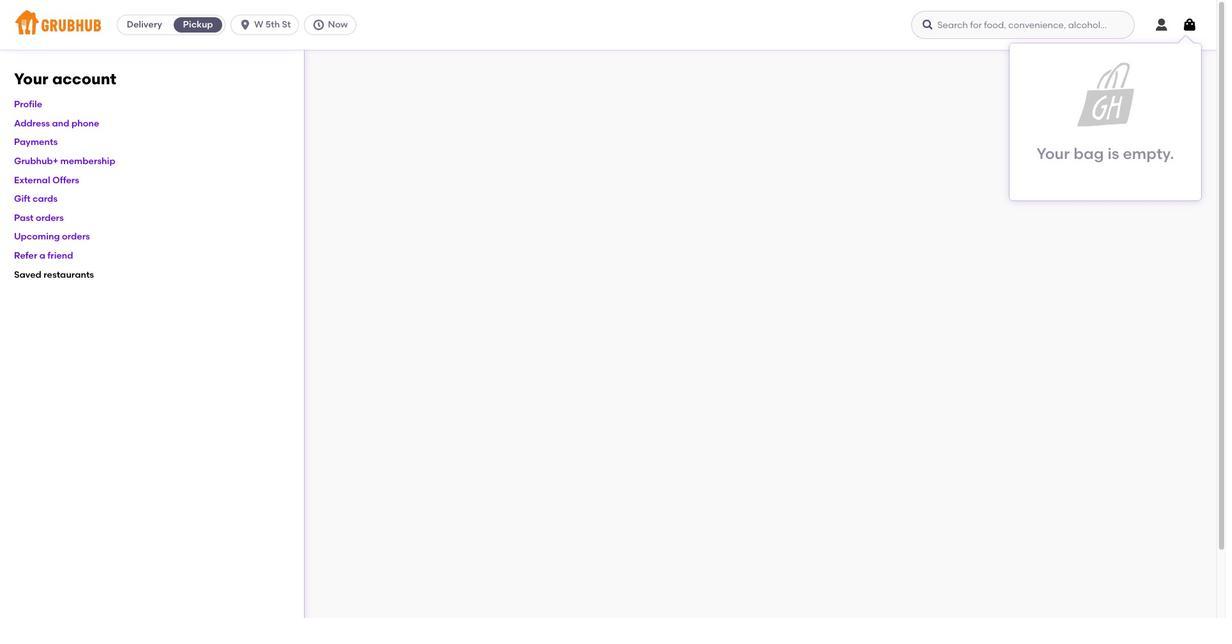 Task type: vqa. For each thing, say whether or not it's contained in the screenshot.
the W 5th St at top
yes



Task type: locate. For each thing, give the bounding box(es) containing it.
refer a friend
[[14, 250, 73, 261]]

payments
[[14, 137, 58, 148]]

pickup
[[183, 19, 213, 30]]

your bag is empty. tooltip
[[1010, 36, 1201, 200]]

orders up the friend on the top of the page
[[62, 231, 90, 242]]

account
[[52, 70, 116, 88]]

external offers
[[14, 175, 79, 186]]

grubhub+ membership link
[[14, 156, 115, 167]]

saved
[[14, 269, 41, 280]]

1 vertical spatial your
[[1037, 144, 1070, 163]]

is
[[1108, 144, 1119, 163]]

grubhub+ membership
[[14, 156, 115, 167]]

1 horizontal spatial svg image
[[313, 19, 325, 31]]

gift
[[14, 194, 30, 205]]

1 horizontal spatial svg image
[[1154, 17, 1169, 33]]

pickup button
[[171, 15, 225, 35]]

1 vertical spatial orders
[[62, 231, 90, 242]]

cards
[[33, 194, 58, 205]]

0 horizontal spatial your
[[14, 70, 48, 88]]

0 horizontal spatial svg image
[[239, 19, 252, 31]]

Search for food, convenience, alcohol... search field
[[911, 11, 1135, 39]]

0 vertical spatial orders
[[36, 213, 64, 223]]

orders
[[36, 213, 64, 223], [62, 231, 90, 242]]

past orders link
[[14, 213, 64, 223]]

refer a friend link
[[14, 250, 73, 261]]

0 horizontal spatial svg image
[[922, 19, 934, 31]]

2 horizontal spatial svg image
[[1182, 17, 1198, 33]]

your up profile
[[14, 70, 48, 88]]

now button
[[304, 15, 361, 35]]

address and phone link
[[14, 118, 99, 129]]

a
[[39, 250, 45, 261]]

1 horizontal spatial your
[[1037, 144, 1070, 163]]

past orders
[[14, 213, 64, 223]]

external offers link
[[14, 175, 79, 186]]

svg image
[[1154, 17, 1169, 33], [922, 19, 934, 31]]

payments link
[[14, 137, 58, 148]]

svg image
[[1182, 17, 1198, 33], [239, 19, 252, 31], [313, 19, 325, 31]]

orders for upcoming orders
[[62, 231, 90, 242]]

delivery button
[[118, 15, 171, 35]]

your
[[14, 70, 48, 88], [1037, 144, 1070, 163]]

orders up upcoming orders
[[36, 213, 64, 223]]

svg image inside w 5th st button
[[239, 19, 252, 31]]

upcoming
[[14, 231, 60, 242]]

svg image inside now button
[[313, 19, 325, 31]]

address and phone
[[14, 118, 99, 129]]

past
[[14, 213, 34, 223]]

0 vertical spatial your
[[14, 70, 48, 88]]

your left bag
[[1037, 144, 1070, 163]]

your inside tooltip
[[1037, 144, 1070, 163]]

phone
[[71, 118, 99, 129]]



Task type: describe. For each thing, give the bounding box(es) containing it.
your account
[[14, 70, 116, 88]]

membership
[[60, 156, 115, 167]]

saved restaurants
[[14, 269, 94, 280]]

profile
[[14, 99, 42, 110]]

profile link
[[14, 99, 42, 110]]

orders for past orders
[[36, 213, 64, 223]]

external
[[14, 175, 50, 186]]

friend
[[47, 250, 73, 261]]

saved restaurants link
[[14, 269, 94, 280]]

refer
[[14, 250, 37, 261]]

main navigation navigation
[[0, 0, 1217, 50]]

5th
[[266, 19, 280, 30]]

w 5th st
[[254, 19, 291, 30]]

restaurants
[[44, 269, 94, 280]]

upcoming orders
[[14, 231, 90, 242]]

empty.
[[1123, 144, 1174, 163]]

your bag is empty.
[[1037, 144, 1174, 163]]

grubhub+
[[14, 156, 58, 167]]

delivery
[[127, 19, 162, 30]]

w
[[254, 19, 263, 30]]

address
[[14, 118, 50, 129]]

svg image for w 5th st
[[239, 19, 252, 31]]

gift cards link
[[14, 194, 58, 205]]

st
[[282, 19, 291, 30]]

gift cards
[[14, 194, 58, 205]]

your for your account
[[14, 70, 48, 88]]

and
[[52, 118, 69, 129]]

svg image for now
[[313, 19, 325, 31]]

w 5th st button
[[231, 15, 304, 35]]

offers
[[52, 175, 79, 186]]

upcoming orders link
[[14, 231, 90, 242]]

now
[[328, 19, 348, 30]]

bag
[[1074, 144, 1104, 163]]

your for your bag is empty.
[[1037, 144, 1070, 163]]



